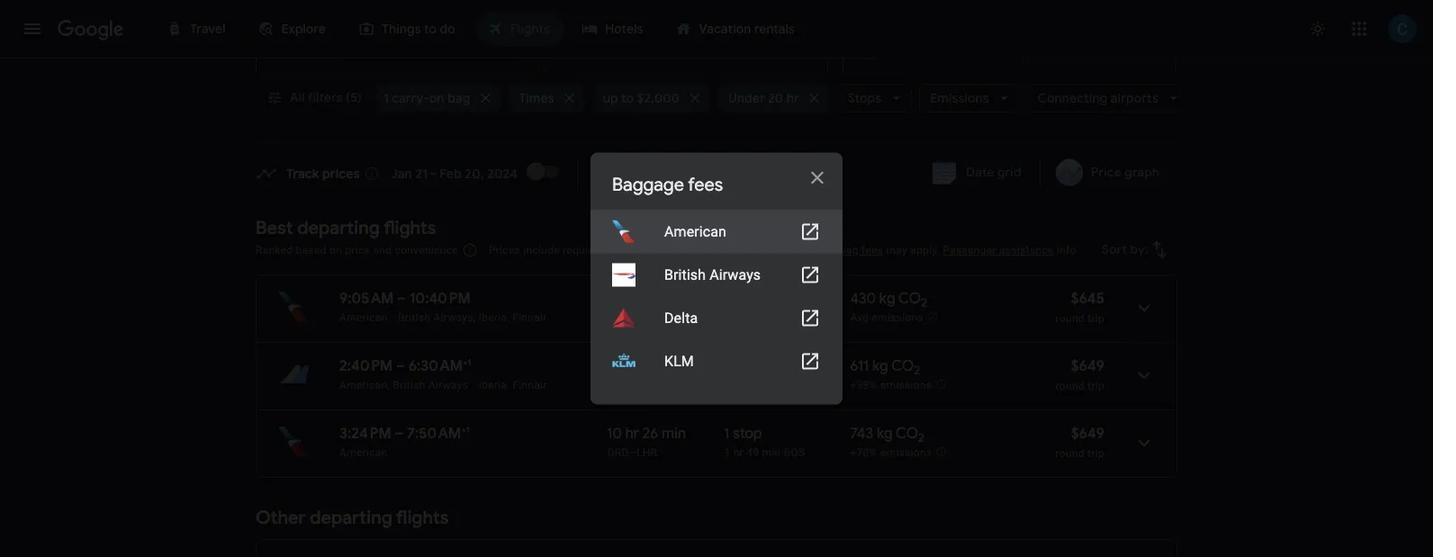 Task type: vqa. For each thing, say whether or not it's contained in the screenshot.
british to the top
yes



Task type: describe. For each thing, give the bounding box(es) containing it.
2 for 430
[[921, 295, 927, 310]]

any
[[596, 166, 620, 182]]

on for based
[[330, 244, 342, 257]]

611
[[850, 357, 869, 375]]

ord for 7
[[607, 311, 629, 324]]

min for 10 hr 26 min ord – lhr
[[662, 424, 686, 443]]

1 inside 3:24 pm – 7:50 am + 1
[[466, 424, 470, 436]]

avg emissions
[[850, 311, 924, 324]]

on for carry-
[[429, 90, 444, 106]]

adult.
[[698, 244, 727, 257]]

all
[[290, 90, 305, 106]]

for
[[671, 244, 686, 257]]

kg for 611
[[872, 357, 888, 375]]

sort by: button
[[1095, 234, 1177, 266]]

round for 430
[[1056, 312, 1085, 325]]

stops
[[848, 90, 881, 106]]

co for 430
[[898, 289, 921, 308]]

min for 7 hr 35 min ord – lhr
[[655, 289, 679, 308]]

611 kg co 2
[[850, 357, 920, 378]]

1 inside popup button
[[383, 90, 389, 106]]

min for 9 hr 50 min
[[657, 357, 681, 375]]

743
[[850, 424, 873, 443]]

7
[[607, 289, 615, 308]]

carry-
[[392, 90, 429, 106]]

Departure time: 2:40 PM. text field
[[339, 357, 393, 375]]

jan
[[390, 166, 412, 182]]

based
[[296, 244, 327, 257]]

lhr for 26
[[636, 447, 657, 459]]

main content containing best departing flights
[[256, 156, 1177, 557]]

up to $2,000
[[603, 90, 680, 106]]

charges
[[775, 244, 815, 257]]

price
[[1091, 164, 1121, 180]]

connecting airports
[[1038, 90, 1158, 106]]

50
[[636, 357, 653, 375]]

times button
[[508, 83, 585, 112]]

$649 round trip for 743
[[1056, 424, 1105, 460]]

avg
[[850, 311, 869, 324]]

close dialog image
[[807, 167, 828, 189]]

2 for 611
[[914, 363, 920, 378]]

2 iberia, from the top
[[479, 379, 509, 392]]

british for british airways
[[664, 266, 706, 284]]

743 kg co 2
[[850, 424, 925, 445]]

track
[[286, 166, 319, 182]]

2 vertical spatial british
[[393, 379, 425, 392]]

layover (1 of 1) is a 1 hr 49 min layover at boston logan international airport in boston. element
[[724, 446, 841, 460]]

26
[[643, 424, 658, 443]]

co for 743
[[896, 424, 918, 443]]

6:30 am
[[409, 357, 463, 375]]

49
[[746, 447, 759, 459]]

2024
[[487, 166, 518, 182]]

– for 6:30 am
[[396, 357, 405, 375]]

1 left stop
[[724, 424, 730, 443]]

20,
[[465, 166, 484, 182]]

+70% emissions
[[850, 446, 932, 459]]

430 kg co 2
[[850, 289, 927, 310]]

+39%
[[850, 379, 877, 391]]

emissions for 743
[[880, 446, 932, 459]]

leaves o'hare international airport at 3:24 pm on sunday, january 21 and arrives at heathrow airport at 7:50 am on monday, january 22. element
[[339, 424, 470, 443]]

10
[[607, 424, 622, 443]]

Arrival time: 7:50 AM on  Monday, January 22. text field
[[407, 424, 470, 443]]

$649 for 611
[[1071, 357, 1105, 375]]

date grid
[[966, 164, 1022, 180]]

7:50 am
[[407, 424, 461, 443]]

passenger assistance button
[[943, 244, 1054, 257]]

1 horizontal spatial fees
[[688, 173, 723, 196]]

1 vertical spatial american
[[339, 311, 388, 324]]

airways,
[[433, 311, 476, 324]]

price graph button
[[1044, 156, 1174, 189]]

trip for 430
[[1088, 312, 1105, 325]]

+ for 7:50 am
[[461, 424, 466, 436]]

hr inside popup button
[[786, 90, 799, 106]]

Departure time: 9:05 AM. text field
[[339, 289, 394, 308]]

2 for 743
[[918, 430, 925, 445]]

sort by:
[[1102, 242, 1149, 258]]

iberia, finnair
[[479, 379, 547, 392]]

– for 7:50 am
[[395, 424, 404, 443]]

$649 round trip for 611
[[1056, 357, 1105, 392]]

min inside 1 stop 1 hr 49 min bos
[[762, 447, 781, 459]]

airways inside british airways link
[[710, 266, 761, 284]]

ord for 10
[[607, 447, 629, 459]]

british for british airways, iberia, finnair
[[398, 311, 430, 324]]

to
[[621, 90, 634, 106]]

– inside the 7 hr 35 min ord – lhr
[[629, 311, 636, 324]]

under
[[728, 90, 765, 106]]

best
[[256, 216, 293, 239]]

Arrival time: 6:30 AM on  Monday, January 22. text field
[[409, 357, 471, 375]]

apply.
[[910, 244, 940, 257]]

date grid button
[[919, 156, 1036, 189]]

british airways link
[[591, 253, 843, 297]]

prices include required taxes + fees for 1 adult. optional charges and bag fees may apply. passenger assistance
[[489, 244, 1054, 257]]

connecting airports button
[[1027, 83, 1189, 112]]

0 horizontal spatial fees
[[647, 244, 669, 257]]

total duration 9 hr 50 min. element
[[607, 357, 724, 378]]

optional
[[730, 244, 772, 257]]

emissions button
[[919, 83, 1020, 112]]

required
[[563, 244, 604, 257]]

bag inside main content
[[840, 244, 859, 257]]

airports
[[1111, 90, 1158, 106]]

any dates
[[596, 166, 656, 182]]

trip for 611
[[1088, 380, 1105, 392]]

$645
[[1071, 289, 1105, 308]]

british airways
[[664, 266, 761, 284]]

under 20 hr
[[728, 90, 799, 106]]

co for 611
[[891, 357, 914, 375]]

round for 743
[[1056, 447, 1085, 460]]

+39% emissions
[[850, 379, 932, 391]]

american, british airways
[[339, 379, 468, 392]]

lhr for 35
[[636, 311, 657, 324]]

taxes
[[607, 244, 635, 257]]

connecting
[[1038, 90, 1108, 106]]

9
[[607, 357, 615, 375]]

best departing flights
[[256, 216, 436, 239]]

up to $2,000 button
[[592, 83, 710, 112]]

passenger
[[943, 244, 996, 257]]

up
[[603, 90, 618, 106]]

other departing flights
[[256, 506, 449, 529]]

0 vertical spatial american
[[664, 223, 726, 240]]

Departure text field
[[886, 27, 969, 75]]

american,
[[339, 379, 390, 392]]



Task type: locate. For each thing, give the bounding box(es) containing it.
649 US dollars text field
[[1071, 424, 1105, 443]]

min right 35
[[655, 289, 679, 308]]

round down 649 us dollars text box
[[1056, 447, 1085, 460]]

0 vertical spatial co
[[898, 289, 921, 308]]

2 vertical spatial round
[[1056, 447, 1085, 460]]

emissions
[[930, 90, 989, 106]]

10:40 pm
[[410, 289, 471, 308]]

1 vertical spatial on
[[330, 244, 342, 257]]

date
[[966, 164, 994, 180]]

0 vertical spatial lhr
[[636, 311, 657, 324]]

prices
[[489, 244, 520, 257]]

0 vertical spatial bag
[[448, 90, 470, 106]]

ord inside the 7 hr 35 min ord – lhr
[[607, 311, 629, 324]]

9:05 am – 10:40 pm
[[339, 289, 471, 308]]

ord
[[607, 311, 629, 324], [607, 447, 629, 459]]

iberia,
[[479, 311, 509, 324], [479, 379, 509, 392]]

1 vertical spatial kg
[[872, 357, 888, 375]]

2 inside 611 kg co 2
[[914, 363, 920, 378]]

trip down 649 us dollars text box
[[1088, 447, 1105, 460]]

american link
[[591, 210, 843, 253]]

2 $649 from the top
[[1071, 424, 1105, 443]]

1 $649 round trip from the top
[[1056, 357, 1105, 392]]

1 carry-on bag
[[383, 90, 470, 106]]

hr left 49
[[733, 447, 744, 459]]

emissions down 611 kg co 2
[[880, 379, 932, 391]]

649 US dollars text field
[[1071, 357, 1105, 375]]

hr inside 10 hr 26 min ord – lhr
[[625, 424, 639, 443]]

+ inside 2:40 pm – 6:30 am + 1
[[463, 357, 468, 368]]

main content
[[256, 156, 1177, 557]]

645 US dollars text field
[[1071, 289, 1105, 308]]

430
[[850, 289, 876, 308]]

trip down '645 us dollars' text field
[[1088, 312, 1105, 325]]

None search field
[[256, 0, 1189, 142]]

$649 down $649 text box
[[1071, 424, 1105, 443]]

co up +39% emissions
[[891, 357, 914, 375]]

1 horizontal spatial bag
[[840, 244, 859, 257]]

0 horizontal spatial bag
[[448, 90, 470, 106]]

american up for
[[664, 223, 726, 240]]

airways down optional
[[710, 266, 761, 284]]

bag fees button
[[840, 244, 883, 257]]

min right 50
[[657, 357, 681, 375]]

0 vertical spatial kg
[[879, 289, 895, 308]]

1 right for
[[689, 244, 695, 257]]

1 vertical spatial lhr
[[636, 447, 657, 459]]

departing for best
[[297, 216, 380, 239]]

kg
[[879, 289, 895, 308], [872, 357, 888, 375], [877, 424, 893, 443]]

on up 21 – feb
[[429, 90, 444, 106]]

co up '+70% emissions'
[[896, 424, 918, 443]]

$645 round trip
[[1056, 289, 1105, 325]]

dates
[[623, 166, 656, 182]]

2:40 pm
[[339, 357, 393, 375]]

round down $649 text box
[[1056, 380, 1085, 392]]

kg for 743
[[877, 424, 893, 443]]

total duration 10 hr 26 min. element
[[607, 424, 724, 446]]

1 down the 1 stop flight. 'element'
[[724, 447, 730, 459]]

2:40 pm – 6:30 am + 1
[[339, 357, 471, 375]]

kg up '+70% emissions'
[[877, 424, 893, 443]]

7 hr 35 min ord – lhr
[[607, 289, 679, 324]]

kg right 611
[[872, 357, 888, 375]]

Departure time: 3:24 PM. text field
[[339, 424, 391, 443]]

bos
[[784, 447, 805, 459]]

+ inside 3:24 pm – 7:50 am + 1
[[461, 424, 466, 436]]

emissions for 430
[[872, 311, 924, 324]]

hr inside 1 stop 1 hr 49 min bos
[[733, 447, 744, 459]]

ord down 7
[[607, 311, 629, 324]]

bag left may
[[840, 244, 859, 257]]

2 $649 round trip from the top
[[1056, 424, 1105, 460]]

1 vertical spatial $649
[[1071, 424, 1105, 443]]

co up avg emissions
[[898, 289, 921, 308]]

kg inside 611 kg co 2
[[872, 357, 888, 375]]

– inside 10 hr 26 min ord – lhr
[[629, 447, 636, 459]]

1 stop 1 hr 49 min bos
[[724, 424, 805, 459]]

Return text field
[[1038, 27, 1121, 75]]

2 vertical spatial emissions
[[880, 446, 932, 459]]

kg inside 743 kg co 2
[[877, 424, 893, 443]]

9 hr 50 min
[[607, 357, 681, 375]]

flights up convenience
[[384, 216, 436, 239]]

– up american, british airways
[[396, 357, 405, 375]]

1 right 6:30 am
[[468, 357, 471, 368]]

departing right other
[[310, 506, 392, 529]]

round inside $645 round trip
[[1056, 312, 1085, 325]]

1 iberia, from the top
[[479, 311, 509, 324]]

flights for best departing flights
[[384, 216, 436, 239]]

british down for
[[664, 266, 706, 284]]

find the best price region
[[256, 156, 1177, 203]]

0 vertical spatial departing
[[297, 216, 380, 239]]

1 vertical spatial finnair
[[512, 379, 547, 392]]

flights
[[384, 216, 436, 239], [396, 506, 449, 529]]

1 inside 2:40 pm – 6:30 am + 1
[[468, 357, 471, 368]]

kg inside 430 kg co 2
[[879, 289, 895, 308]]

1 vertical spatial ord
[[607, 447, 629, 459]]

1 vertical spatial co
[[891, 357, 914, 375]]

by:
[[1131, 242, 1149, 258]]

hr right 20
[[786, 90, 799, 106]]

2 horizontal spatial fees
[[862, 244, 883, 257]]

3 round from the top
[[1056, 447, 1085, 460]]

on inside popup button
[[429, 90, 444, 106]]

– for 10:40 pm
[[397, 289, 406, 308]]

track prices
[[286, 166, 360, 182]]

american
[[664, 223, 726, 240], [339, 311, 388, 324], [339, 447, 388, 459]]

round down '645 us dollars' text field
[[1056, 312, 1085, 325]]

0 vertical spatial iberia,
[[479, 311, 509, 324]]

0 vertical spatial on
[[429, 90, 444, 106]]

co inside 611 kg co 2
[[891, 357, 914, 375]]

2 vertical spatial trip
[[1088, 447, 1105, 460]]

1 vertical spatial flights
[[396, 506, 449, 529]]

price graph
[[1091, 164, 1159, 180]]

american down 9:05 am text box
[[339, 311, 388, 324]]

Arrival time: 10:40 PM. text field
[[410, 289, 471, 308]]

0 vertical spatial airways
[[710, 266, 761, 284]]

1 vertical spatial airways
[[428, 379, 468, 392]]

– down total duration 10 hr 26 min. element
[[629, 447, 636, 459]]

1 finnair from the top
[[512, 311, 547, 324]]

min right 49
[[762, 447, 781, 459]]

leaves o'hare international airport at 2:40 pm on sunday, january 21 and arrives at heathrow airport at 6:30 am on monday, january 22. element
[[339, 357, 471, 375]]

total duration 7 hr 35 min. element
[[607, 289, 724, 311]]

2 ord from the top
[[607, 447, 629, 459]]

prices
[[322, 166, 360, 182]]

0 vertical spatial round
[[1056, 312, 1085, 325]]

+70%
[[850, 446, 877, 459]]

21 – feb
[[415, 166, 462, 182]]

hr inside the 7 hr 35 min ord – lhr
[[618, 289, 632, 308]]

finnair down british airways, iberia, finnair
[[512, 379, 547, 392]]

british down 2:40 pm – 6:30 am + 1
[[393, 379, 425, 392]]

hr
[[786, 90, 799, 106], [618, 289, 632, 308], [619, 357, 632, 375], [625, 424, 639, 443], [733, 447, 744, 459]]

hr for 7 hr 35 min ord – lhr
[[618, 289, 632, 308]]

1 carry-on bag button
[[373, 83, 501, 112]]

1 round from the top
[[1056, 312, 1085, 325]]

1 left carry- on the top left
[[383, 90, 389, 106]]

$649 round trip
[[1056, 357, 1105, 392], [1056, 424, 1105, 460]]

35
[[635, 289, 651, 308]]

jan 21 – feb 20, 2024
[[390, 166, 518, 182]]

british inside british airways link
[[664, 266, 706, 284]]

2 vertical spatial american
[[339, 447, 388, 459]]

on
[[429, 90, 444, 106], [330, 244, 342, 257]]

filters
[[308, 90, 343, 106]]

2 inside 430 kg co 2
[[921, 295, 927, 310]]

2 inside 743 kg co 2
[[918, 430, 925, 445]]

baggage
[[612, 173, 684, 196]]

2 lhr from the top
[[636, 447, 657, 459]]

swap origin and destination. image
[[531, 40, 553, 62]]

0 vertical spatial finnair
[[512, 311, 547, 324]]

1 stop flight. element
[[724, 424, 762, 446]]

ranked
[[256, 244, 293, 257]]

9:05 am
[[339, 289, 394, 308]]

iberia, down british airways, iberia, finnair
[[479, 379, 509, 392]]

2 up avg emissions
[[921, 295, 927, 310]]

stops button
[[837, 83, 912, 112]]

fees left for
[[647, 244, 669, 257]]

and right price
[[373, 244, 392, 257]]

co inside 430 kg co 2
[[898, 289, 921, 308]]

0 horizontal spatial on
[[330, 244, 342, 257]]

assistance
[[999, 244, 1054, 257]]

emissions down 430 kg co 2
[[872, 311, 924, 324]]

trip inside $645 round trip
[[1088, 312, 1105, 325]]

lhr down 26
[[636, 447, 657, 459]]

1 vertical spatial departing
[[310, 506, 392, 529]]

$649 for 743
[[1071, 424, 1105, 443]]

1 vertical spatial $649 round trip
[[1056, 424, 1105, 460]]

kg for 430
[[879, 289, 895, 308]]

1 vertical spatial trip
[[1088, 380, 1105, 392]]

$649 round trip down $649 text box
[[1056, 424, 1105, 460]]

stop
[[733, 424, 762, 443]]

fees up american link
[[688, 173, 723, 196]]

0 vertical spatial british
[[664, 266, 706, 284]]

2 vertical spatial 2
[[918, 430, 925, 445]]

ord inside 10 hr 26 min ord – lhr
[[607, 447, 629, 459]]

on inside main content
[[330, 244, 342, 257]]

trip down $649 text box
[[1088, 380, 1105, 392]]

departing for other
[[310, 506, 392, 529]]

min right 26
[[662, 424, 686, 443]]

$2,000
[[637, 90, 680, 106]]

min
[[655, 289, 679, 308], [657, 357, 681, 375], [662, 424, 686, 443], [762, 447, 781, 459]]

baggage fees
[[612, 173, 723, 196]]

may
[[886, 244, 907, 257]]

hr right 10
[[625, 424, 639, 443]]

– right 9:05 am
[[397, 289, 406, 308]]

delta
[[664, 310, 698, 327]]

1 vertical spatial 2
[[914, 363, 920, 378]]

hr for 9 hr 50 min
[[619, 357, 632, 375]]

trip for 743
[[1088, 447, 1105, 460]]

0 horizontal spatial airways
[[428, 379, 468, 392]]

on left price
[[330, 244, 342, 257]]

airways down the arrival time: 6:30 am on  monday, january 22. text field
[[428, 379, 468, 392]]

2 vertical spatial kg
[[877, 424, 893, 443]]

3 trip from the top
[[1088, 447, 1105, 460]]

+ for 6:30 am
[[463, 357, 468, 368]]

2
[[921, 295, 927, 310], [914, 363, 920, 378], [918, 430, 925, 445]]

finnair down include
[[512, 311, 547, 324]]

british down 9:05 am – 10:40 pm
[[398, 311, 430, 324]]

convenience
[[395, 244, 458, 257]]

emissions down 743 kg co 2
[[880, 446, 932, 459]]

3:24 pm – 7:50 am + 1
[[339, 424, 470, 443]]

0 vertical spatial ord
[[607, 311, 629, 324]]

1 vertical spatial emissions
[[880, 379, 932, 391]]

price
[[345, 244, 370, 257]]

graph
[[1124, 164, 1159, 180]]

airways
[[710, 266, 761, 284], [428, 379, 468, 392]]

– down 35
[[629, 311, 636, 324]]

0 vertical spatial emissions
[[872, 311, 924, 324]]

2 vertical spatial +
[[461, 424, 466, 436]]

2 trip from the top
[[1088, 380, 1105, 392]]

1 vertical spatial iberia,
[[479, 379, 509, 392]]

lhr inside 10 hr 26 min ord – lhr
[[636, 447, 657, 459]]

2 vertical spatial co
[[896, 424, 918, 443]]

2 up '+70% emissions'
[[918, 430, 925, 445]]

bag inside popup button
[[448, 90, 470, 106]]

0 vertical spatial flights
[[384, 216, 436, 239]]

–
[[397, 289, 406, 308], [629, 311, 636, 324], [396, 357, 405, 375], [395, 424, 404, 443], [629, 447, 636, 459]]

lhr inside the 7 hr 35 min ord – lhr
[[636, 311, 657, 324]]

1 horizontal spatial airways
[[710, 266, 761, 284]]

round
[[1056, 312, 1085, 325], [1056, 380, 1085, 392], [1056, 447, 1085, 460]]

fees
[[688, 173, 723, 196], [647, 244, 669, 257], [862, 244, 883, 257]]

all filters (5)
[[290, 90, 362, 106]]

lhr down 35
[[636, 311, 657, 324]]

0 horizontal spatial and
[[373, 244, 392, 257]]

flights for other departing flights
[[396, 506, 449, 529]]

fees left may
[[862, 244, 883, 257]]

3:24 pm
[[339, 424, 391, 443]]

1 trip from the top
[[1088, 312, 1105, 325]]

0 vertical spatial 2
[[921, 295, 927, 310]]

1 and from the left
[[373, 244, 392, 257]]

2 finnair from the top
[[512, 379, 547, 392]]

1 horizontal spatial and
[[818, 244, 837, 257]]

klm link
[[591, 340, 843, 383]]

under 20 hr button
[[718, 83, 830, 112]]

– right departure time: 3:24 pm. text field
[[395, 424, 404, 443]]

2 up +39% emissions
[[914, 363, 920, 378]]

1 right 7:50 am
[[466, 424, 470, 436]]

1 vertical spatial bag
[[840, 244, 859, 257]]

none search field containing all filters (5)
[[256, 0, 1189, 142]]

2 round from the top
[[1056, 380, 1085, 392]]

british
[[664, 266, 706, 284], [398, 311, 430, 324], [393, 379, 425, 392]]

learn more about ranking image
[[462, 242, 478, 258]]

american down 3:24 pm
[[339, 447, 388, 459]]

$649 round trip up 649 us dollars text box
[[1056, 357, 1105, 392]]

1 vertical spatial +
[[463, 357, 468, 368]]

learn more about tracked prices image
[[363, 166, 380, 182]]

sort
[[1102, 242, 1127, 258]]

1 vertical spatial british
[[398, 311, 430, 324]]

round for 611
[[1056, 380, 1085, 392]]

delta link
[[591, 297, 843, 340]]

ord down 10
[[607, 447, 629, 459]]

1 horizontal spatial on
[[429, 90, 444, 106]]

flights down 7:50 am
[[396, 506, 449, 529]]

1 ord from the top
[[607, 311, 629, 324]]

1 $649 from the top
[[1071, 357, 1105, 375]]

2 and from the left
[[818, 244, 837, 257]]

ranked based on price and convenience
[[256, 244, 458, 257]]

hr right 7
[[618, 289, 632, 308]]

departing up ranked based on price and convenience
[[297, 216, 380, 239]]

all filters (5) button
[[256, 83, 376, 112]]

0 vertical spatial $649
[[1071, 357, 1105, 375]]

leaves o'hare international airport at 9:05 am on sunday, january 21 and arrives at heathrow airport at 10:40 pm on sunday, january 21. element
[[339, 289, 471, 308]]

co inside 743 kg co 2
[[896, 424, 918, 443]]

iberia, right airways, at the left of the page
[[479, 311, 509, 324]]

kg up avg emissions
[[879, 289, 895, 308]]

1 vertical spatial round
[[1056, 380, 1085, 392]]

hr for 10 hr 26 min ord – lhr
[[625, 424, 639, 443]]

grid
[[997, 164, 1022, 180]]

min inside 10 hr 26 min ord – lhr
[[662, 424, 686, 443]]

emissions for 611
[[880, 379, 932, 391]]

hr right 9
[[619, 357, 632, 375]]

$649 down $645 round trip
[[1071, 357, 1105, 375]]

1 lhr from the top
[[636, 311, 657, 324]]

min inside the 7 hr 35 min ord – lhr
[[655, 289, 679, 308]]

0 vertical spatial +
[[637, 244, 644, 257]]

include
[[523, 244, 560, 257]]

0 vertical spatial trip
[[1088, 312, 1105, 325]]

0 vertical spatial $649 round trip
[[1056, 357, 1105, 392]]

and right charges on the top right of the page
[[818, 244, 837, 257]]

bag right carry- on the top left
[[448, 90, 470, 106]]



